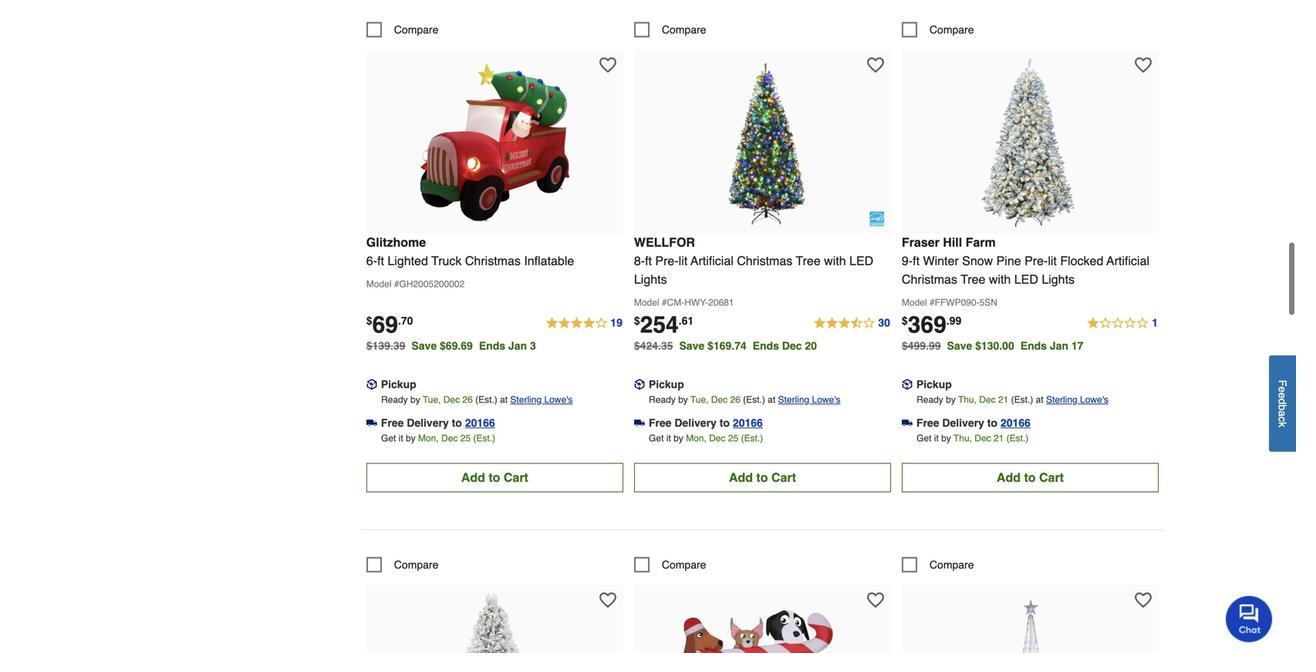 Task type: locate. For each thing, give the bounding box(es) containing it.
1 it from the left
[[399, 433, 403, 444]]

1 horizontal spatial 26
[[731, 395, 741, 405]]

save for 369
[[947, 340, 973, 352]]

sterling lowe's button down 3
[[511, 392, 573, 408]]

free delivery to 20166
[[381, 417, 495, 429], [649, 417, 763, 429], [917, 417, 1031, 429]]

2 horizontal spatial at
[[1036, 395, 1044, 405]]

at
[[500, 395, 508, 405], [768, 395, 776, 405], [1036, 395, 1044, 405]]

delivery
[[407, 417, 449, 429], [675, 417, 717, 429], [943, 417, 985, 429]]

$ inside '$ 369 .99'
[[902, 315, 908, 327]]

tree up the 3.5 stars image on the right of the page
[[796, 254, 821, 268]]

pre- inside wellfor 8-ft pre-lit artificial christmas tree with led lights
[[656, 254, 679, 268]]

ends
[[479, 340, 506, 352], [753, 340, 780, 352], [1021, 340, 1047, 352]]

# up actual price $369.99 element
[[930, 297, 935, 308]]

1 horizontal spatial $
[[634, 315, 640, 327]]

1 ft from the left
[[377, 254, 384, 268]]

it for truck filled icon related to third 20166 button from the right
[[399, 433, 403, 444]]

2 free delivery to 20166 from the left
[[649, 417, 763, 429]]

at down ends dec 20 'element'
[[768, 395, 776, 405]]

chat invite button image
[[1226, 596, 1274, 643]]

2 horizontal spatial get
[[917, 433, 932, 444]]

69
[[372, 312, 398, 338]]

26 for second 20166 button from the right
[[731, 395, 741, 405]]

0 horizontal spatial tree
[[796, 254, 821, 268]]

2 horizontal spatial free delivery to 20166
[[917, 417, 1031, 429]]

1 sterling lowe's button from the left
[[511, 392, 573, 408]]

3 free delivery to 20166 from the left
[[917, 417, 1031, 429]]

1 horizontal spatial get
[[649, 433, 664, 444]]

3 ready from the left
[[917, 395, 944, 405]]

$ up $139.39
[[366, 315, 372, 327]]

model
[[366, 279, 392, 290], [634, 297, 660, 308], [902, 297, 927, 308]]

5014124821 element
[[634, 558, 707, 573]]

0 horizontal spatial at
[[500, 395, 508, 405]]

pickup for second 20166 button from the right's truck filled icon
[[649, 378, 684, 391]]

ready by tue, dec 26 (est.) at sterling lowe's
[[381, 395, 573, 405], [649, 395, 841, 405]]

at down "ends jan 17" element
[[1036, 395, 1044, 405]]

led
[[850, 254, 874, 268], [1015, 272, 1039, 287]]

1 horizontal spatial tue,
[[691, 395, 709, 405]]

0 horizontal spatial lowe's
[[545, 395, 573, 405]]

ends right $69.69
[[479, 340, 506, 352]]

0 horizontal spatial cart
[[504, 471, 529, 485]]

(est.)
[[476, 395, 498, 405], [743, 395, 766, 405], [1012, 395, 1034, 405], [473, 433, 496, 444], [741, 433, 763, 444], [1007, 433, 1029, 444]]

ready by tue, dec 26 (est.) at sterling lowe's down savings save $69.69 element at the left of the page
[[381, 395, 573, 405]]

ft inside glitzhome 6-ft lighted truck christmas inflatable
[[377, 254, 384, 268]]

pickup image down $424.35 in the bottom of the page
[[634, 379, 645, 390]]

1 artificial from the left
[[691, 254, 734, 268]]

2 $ from the left
[[634, 315, 640, 327]]

1 horizontal spatial at
[[768, 395, 776, 405]]

model up 369
[[902, 297, 927, 308]]

k
[[1277, 423, 1289, 428]]

21 down "ready by thu, dec 21 (est.) at sterling lowe's"
[[994, 433, 1004, 444]]

was price $499.99 element
[[902, 336, 947, 352]]

2 sterling from the left
[[778, 395, 810, 405]]

ft down wellfor
[[645, 254, 652, 268]]

1 horizontal spatial sterling
[[778, 395, 810, 405]]

compare inside '5000231673' element
[[662, 23, 707, 36]]

0 horizontal spatial model
[[366, 279, 392, 290]]

lights down flocked
[[1042, 272, 1075, 287]]

2 it from the left
[[667, 433, 671, 444]]

1 at from the left
[[500, 395, 508, 405]]

2 lowe's from the left
[[812, 395, 841, 405]]

ready down $139.39
[[381, 395, 408, 405]]

1 horizontal spatial sterling lowe's button
[[778, 392, 841, 408]]

f e e d b a c k button
[[1270, 356, 1297, 452]]

actual price $369.99 element
[[902, 312, 962, 338]]

sterling lowe's button
[[511, 392, 573, 408], [778, 392, 841, 408], [1047, 392, 1109, 408]]

jan
[[509, 340, 527, 352], [1050, 340, 1069, 352]]

lights inside fraser hill farm 9-ft winter snow pine pre-lit flocked artificial christmas tree with led lights
[[1042, 272, 1075, 287]]

save
[[412, 340, 437, 352], [680, 340, 705, 352], [947, 340, 973, 352]]

led inside wellfor 8-ft pre-lit artificial christmas tree with led lights
[[850, 254, 874, 268]]

wellfor8-ft pre-lit artificial christmas tree with led lights element
[[634, 50, 891, 233]]

26 for third 20166 button from the right
[[463, 395, 473, 405]]

2 heart outline image from the left
[[1135, 57, 1152, 74]]

compare
[[394, 23, 439, 36], [662, 23, 707, 36], [930, 23, 974, 36], [394, 559, 439, 571], [662, 559, 707, 571], [930, 559, 974, 571]]

christmas inside wellfor 8-ft pre-lit artificial christmas tree with led lights
[[737, 254, 793, 268]]

0 horizontal spatial lit
[[679, 254, 688, 268]]

30
[[879, 317, 891, 329]]

1 truck filled image from the left
[[366, 418, 377, 429]]

1 ready from the left
[[381, 395, 408, 405]]

2 lit from the left
[[1048, 254, 1057, 268]]

get it by mon, dec 25 (est.)
[[381, 433, 496, 444], [649, 433, 763, 444]]

0 horizontal spatial ready by tue, dec 26 (est.) at sterling lowe's
[[381, 395, 573, 405]]

0 horizontal spatial it
[[399, 433, 403, 444]]

1 lowe's from the left
[[545, 395, 573, 405]]

pickup right pickup icon
[[917, 378, 952, 391]]

alpine corporation 7.2-ft pre-lit silver artificial christmas tree with led lights image
[[946, 593, 1116, 654]]

2 horizontal spatial it
[[935, 433, 939, 444]]

3 save from the left
[[947, 340, 973, 352]]

1 save from the left
[[412, 340, 437, 352]]

1 horizontal spatial artificial
[[1107, 254, 1150, 268]]

lit left flocked
[[1048, 254, 1057, 268]]

2 horizontal spatial christmas
[[902, 272, 958, 287]]

get
[[381, 433, 396, 444], [649, 433, 664, 444], [917, 433, 932, 444]]

model up 254
[[634, 297, 660, 308]]

pickup image
[[366, 379, 377, 390], [634, 379, 645, 390]]

$424.35
[[634, 340, 673, 352]]

2 lights from the left
[[1042, 272, 1075, 287]]

pre- right pine
[[1025, 254, 1048, 268]]

1 horizontal spatial christmas
[[737, 254, 793, 268]]

$ right 19
[[634, 315, 640, 327]]

1 get from the left
[[381, 433, 396, 444]]

0 horizontal spatial jan
[[509, 340, 527, 352]]

add to cart
[[461, 471, 529, 485], [729, 471, 797, 485], [997, 471, 1064, 485]]

1 horizontal spatial led
[[1015, 272, 1039, 287]]

0 horizontal spatial mon,
[[418, 433, 439, 444]]

with
[[824, 254, 846, 268], [989, 272, 1011, 287]]

sterling down 3
[[511, 395, 542, 405]]

1 jan from the left
[[509, 340, 527, 352]]

0 horizontal spatial ft
[[377, 254, 384, 268]]

0 horizontal spatial save
[[412, 340, 437, 352]]

$499.99
[[902, 340, 941, 352]]

glitzhome
[[366, 235, 426, 250]]

lit
[[679, 254, 688, 268], [1048, 254, 1057, 268]]

0 vertical spatial with
[[824, 254, 846, 268]]

truck filled image for third 20166 button from the right
[[366, 418, 377, 429]]

2 pickup image from the left
[[634, 379, 645, 390]]

led down energy star qualified icon
[[850, 254, 874, 268]]

1 get it by mon, dec 25 (est.) from the left
[[381, 433, 496, 444]]

jan left 17
[[1050, 340, 1069, 352]]

3 $ from the left
[[902, 315, 908, 327]]

holiday living 4.6-ft lighted dog christmas inflatable image
[[678, 593, 848, 654]]

30 button
[[813, 314, 891, 333]]

was price $424.35 element
[[634, 336, 680, 352]]

2 horizontal spatial cart
[[1040, 471, 1064, 485]]

b
[[1277, 405, 1289, 411]]

3 pickup from the left
[[917, 378, 952, 391]]

26 down savings save $69.69 element at the left of the page
[[463, 395, 473, 405]]

ft down fraser at right
[[913, 254, 920, 268]]

2 pre- from the left
[[1025, 254, 1048, 268]]

1 ends from the left
[[479, 340, 506, 352]]

$499.99 save $130.00 ends jan 17
[[902, 340, 1084, 352]]

lights inside wellfor 8-ft pre-lit artificial christmas tree with led lights
[[634, 272, 667, 287]]

gh2005200002
[[399, 279, 465, 290]]

2 pickup from the left
[[649, 378, 684, 391]]

5005505343 element
[[366, 22, 439, 37]]

21 up get it by thu, dec 21 (est.)
[[999, 395, 1009, 405]]

0 horizontal spatial led
[[850, 254, 874, 268]]

artificial up 20681
[[691, 254, 734, 268]]

1 e from the top
[[1277, 387, 1289, 393]]

1 vertical spatial tree
[[961, 272, 986, 287]]

3 ends from the left
[[1021, 340, 1047, 352]]

e up the d
[[1277, 387, 1289, 393]]

2 horizontal spatial ready
[[917, 395, 944, 405]]

$
[[366, 315, 372, 327], [634, 315, 640, 327], [902, 315, 908, 327]]

sterling lowe's button down the 20
[[778, 392, 841, 408]]

1 horizontal spatial with
[[989, 272, 1011, 287]]

1 horizontal spatial model
[[634, 297, 660, 308]]

1 horizontal spatial tree
[[961, 272, 986, 287]]

e
[[1277, 387, 1289, 393], [1277, 393, 1289, 399]]

0 horizontal spatial $
[[366, 315, 372, 327]]

sterling down "ends jan 17" element
[[1047, 395, 1078, 405]]

0 vertical spatial led
[[850, 254, 874, 268]]

truck filled image
[[366, 418, 377, 429], [634, 418, 645, 429]]

ends right $169.74
[[753, 340, 780, 352]]

0 horizontal spatial with
[[824, 254, 846, 268]]

at for sterling lowe's 'button' for third 20166 button
[[1036, 395, 1044, 405]]

2 horizontal spatial free
[[917, 417, 940, 429]]

3 free from the left
[[917, 417, 940, 429]]

dec
[[783, 340, 802, 352], [444, 395, 460, 405], [711, 395, 728, 405], [980, 395, 996, 405], [442, 433, 458, 444], [709, 433, 726, 444], [975, 433, 992, 444]]

1 horizontal spatial ft
[[645, 254, 652, 268]]

0 horizontal spatial artificial
[[691, 254, 734, 268]]

ft inside fraser hill farm 9-ft winter snow pine pre-lit flocked artificial christmas tree with led lights
[[913, 254, 920, 268]]

19 button
[[545, 314, 624, 333]]

2 at from the left
[[768, 395, 776, 405]]

1 horizontal spatial 20166
[[733, 417, 763, 429]]

save down ".99"
[[947, 340, 973, 352]]

1 horizontal spatial pickup
[[649, 378, 684, 391]]

pine
[[997, 254, 1022, 268]]

0 horizontal spatial christmas
[[465, 254, 521, 268]]

0 horizontal spatial pickup image
[[366, 379, 377, 390]]

heart outline image
[[867, 57, 884, 74], [1135, 57, 1152, 74]]

e up the b
[[1277, 393, 1289, 399]]

1 horizontal spatial add to cart
[[729, 471, 797, 485]]

2 20166 from the left
[[733, 417, 763, 429]]

tue, down $424.35 save $169.74 ends dec 20
[[691, 395, 709, 405]]

model # cm-hwy-20681
[[634, 297, 734, 308]]

model down 6-
[[366, 279, 392, 290]]

ready by thu, dec 21 (est.) at sterling lowe's
[[917, 395, 1109, 405]]

0 horizontal spatial sterling
[[511, 395, 542, 405]]

get it by mon, dec 25 (est.) for third 20166 button from the right
[[381, 433, 496, 444]]

2 horizontal spatial add to cart
[[997, 471, 1064, 485]]

2 get it by mon, dec 25 (est.) from the left
[[649, 433, 763, 444]]

2 horizontal spatial pickup
[[917, 378, 952, 391]]

2 ready by tue, dec 26 (est.) at sterling lowe's from the left
[[649, 395, 841, 405]]

it
[[399, 433, 403, 444], [667, 433, 671, 444], [935, 433, 939, 444]]

lit down wellfor
[[679, 254, 688, 268]]

ends for 369
[[1021, 340, 1047, 352]]

pickup down $139.39
[[381, 378, 417, 391]]

2 save from the left
[[680, 340, 705, 352]]

ft down the glitzhome
[[377, 254, 384, 268]]

glitzhome 6-ft lighted truck christmas inflatable image
[[410, 57, 580, 227]]

1 pickup image from the left
[[366, 379, 377, 390]]

2 add to cart button from the left
[[634, 463, 891, 493]]

with inside wellfor 8-ft pre-lit artificial christmas tree with led lights
[[824, 254, 846, 268]]

ft for 6-
[[377, 254, 384, 268]]

2 truck filled image from the left
[[634, 418, 645, 429]]

artificial
[[691, 254, 734, 268], [1107, 254, 1150, 268]]

1 lit from the left
[[679, 254, 688, 268]]

2 26 from the left
[[731, 395, 741, 405]]

was price $139.39 element
[[366, 336, 412, 352]]

snow
[[963, 254, 994, 268]]

1 free delivery to 20166 from the left
[[381, 417, 495, 429]]

1 $ from the left
[[366, 315, 372, 327]]

cart
[[504, 471, 529, 485], [772, 471, 797, 485], [1040, 471, 1064, 485]]

thu, down "ready by thu, dec 21 (est.) at sterling lowe's"
[[954, 433, 973, 444]]

1 add to cart button from the left
[[366, 463, 624, 493]]

delivery for third 20166 button
[[943, 417, 985, 429]]

ready down '$499.99'
[[917, 395, 944, 405]]

1 horizontal spatial cart
[[772, 471, 797, 485]]

3 20166 button from the left
[[1001, 415, 1031, 431]]

ends right $130.00
[[1021, 340, 1047, 352]]

0 horizontal spatial add to cart button
[[366, 463, 624, 493]]

1 pre- from the left
[[656, 254, 679, 268]]

1 tue, from the left
[[423, 395, 441, 405]]

2 horizontal spatial ft
[[913, 254, 920, 268]]

2 artificial from the left
[[1107, 254, 1150, 268]]

mon,
[[418, 433, 439, 444], [686, 433, 707, 444]]

3 delivery from the left
[[943, 417, 985, 429]]

1 horizontal spatial 20166 button
[[733, 415, 763, 431]]

sterling
[[511, 395, 542, 405], [778, 395, 810, 405], [1047, 395, 1078, 405]]

d
[[1277, 399, 1289, 405]]

add to cart button
[[366, 463, 624, 493], [634, 463, 891, 493], [902, 463, 1159, 493]]

save down .70 at the left
[[412, 340, 437, 352]]

tue, down $139.39 save $69.69 ends jan 3
[[423, 395, 441, 405]]

by
[[411, 395, 420, 405], [679, 395, 688, 405], [946, 395, 956, 405], [406, 433, 416, 444], [674, 433, 684, 444], [942, 433, 952, 444]]

lights down 8-
[[634, 272, 667, 287]]

0 horizontal spatial 25
[[461, 433, 471, 444]]

1 lights from the left
[[634, 272, 667, 287]]

#
[[394, 279, 399, 290], [662, 297, 667, 308], [930, 297, 935, 308]]

lowe's for second 20166 button from the right
[[812, 395, 841, 405]]

3 ft from the left
[[913, 254, 920, 268]]

savings save $130.00 element
[[947, 340, 1090, 352]]

add
[[461, 471, 485, 485], [729, 471, 753, 485], [997, 471, 1021, 485]]

actual price $254.61 element
[[634, 312, 694, 338]]

$ inside the $ 254 .61
[[634, 315, 640, 327]]

0 horizontal spatial delivery
[[407, 417, 449, 429]]

1 horizontal spatial ready
[[649, 395, 676, 405]]

sterling lowe's button for third 20166 button
[[1047, 392, 1109, 408]]

savings save $169.74 element
[[680, 340, 824, 352]]

1 free from the left
[[381, 417, 404, 429]]

3 sterling from the left
[[1047, 395, 1078, 405]]

1 vertical spatial with
[[989, 272, 1011, 287]]

1 horizontal spatial pre-
[[1025, 254, 1048, 268]]

# up the $ 254 .61
[[662, 297, 667, 308]]

1 vertical spatial 21
[[994, 433, 1004, 444]]

save down ".61"
[[680, 340, 705, 352]]

ready for truck filled icon related to third 20166 button from the right
[[381, 395, 408, 405]]

2 horizontal spatial #
[[930, 297, 935, 308]]

compare for 5014124821 'element'
[[662, 559, 707, 571]]

2 jan from the left
[[1050, 340, 1069, 352]]

free delivery to 20166 for third 20166 button from the right
[[381, 417, 495, 429]]

1 add from the left
[[461, 471, 485, 485]]

sterling down ends dec 20 'element'
[[778, 395, 810, 405]]

2 horizontal spatial lowe's
[[1081, 395, 1109, 405]]

3 get from the left
[[917, 433, 932, 444]]

pickup image down $139.39
[[366, 379, 377, 390]]

at down ends jan 3 element at the left bottom of the page
[[500, 395, 508, 405]]

9-
[[902, 254, 913, 268]]

ends jan 3 element
[[479, 340, 542, 352]]

free
[[381, 417, 404, 429], [649, 417, 672, 429], [917, 417, 940, 429]]

thu,
[[959, 395, 977, 405], [954, 433, 973, 444]]

1 horizontal spatial mon,
[[686, 433, 707, 444]]

lowe's for third 20166 button
[[1081, 395, 1109, 405]]

0 horizontal spatial get it by mon, dec 25 (est.)
[[381, 433, 496, 444]]

to
[[452, 417, 462, 429], [720, 417, 730, 429], [988, 417, 998, 429], [489, 471, 500, 485], [757, 471, 768, 485], [1025, 471, 1036, 485]]

pre-
[[656, 254, 679, 268], [1025, 254, 1048, 268]]

pickup image for second 20166 button from the right's truck filled icon
[[634, 379, 645, 390]]

2 horizontal spatial $
[[902, 315, 908, 327]]

0 horizontal spatial sterling lowe's button
[[511, 392, 573, 408]]

20166
[[465, 417, 495, 429], [733, 417, 763, 429], [1001, 417, 1031, 429]]

# down lighted
[[394, 279, 399, 290]]

0 horizontal spatial pre-
[[656, 254, 679, 268]]

christmas
[[465, 254, 521, 268], [737, 254, 793, 268], [902, 272, 958, 287]]

lit inside wellfor 8-ft pre-lit artificial christmas tree with led lights
[[679, 254, 688, 268]]

1 horizontal spatial delivery
[[675, 417, 717, 429]]

pickup image for truck filled icon related to third 20166 button from the right
[[366, 379, 377, 390]]

26
[[463, 395, 473, 405], [731, 395, 741, 405]]

ends for 69
[[479, 340, 506, 352]]

2 get from the left
[[649, 433, 664, 444]]

1 horizontal spatial ready by tue, dec 26 (est.) at sterling lowe's
[[649, 395, 841, 405]]

model for 8-ft pre-lit artificial christmas tree with led lights
[[634, 297, 660, 308]]

1 horizontal spatial save
[[680, 340, 705, 352]]

thu, up get it by thu, dec 21 (est.)
[[959, 395, 977, 405]]

2 horizontal spatial delivery
[[943, 417, 985, 429]]

hwy-
[[685, 297, 709, 308]]

0 horizontal spatial truck filled image
[[366, 418, 377, 429]]

sterling lowe's button for second 20166 button from the right
[[778, 392, 841, 408]]

0 horizontal spatial 20166 button
[[465, 415, 495, 431]]

ft
[[377, 254, 384, 268], [645, 254, 652, 268], [913, 254, 920, 268]]

1 horizontal spatial truck filled image
[[634, 418, 645, 429]]

truck
[[432, 254, 462, 268]]

at for second 20166 button from the right sterling lowe's 'button'
[[768, 395, 776, 405]]

1 vertical spatial led
[[1015, 272, 1039, 287]]

2 horizontal spatial sterling lowe's button
[[1047, 392, 1109, 408]]

it for second 20166 button from the right's truck filled icon
[[667, 433, 671, 444]]

0 horizontal spatial tue,
[[423, 395, 441, 405]]

2 ends from the left
[[753, 340, 780, 352]]

3 lowe's from the left
[[1081, 395, 1109, 405]]

2 sterling lowe's button from the left
[[778, 392, 841, 408]]

heart outline image
[[600, 57, 617, 74], [600, 592, 617, 609], [867, 592, 884, 609], [1135, 592, 1152, 609]]

3 it from the left
[[935, 433, 939, 444]]

ready by tue, dec 26 (est.) at sterling lowe's down savings save $169.74 element
[[649, 395, 841, 405]]

3 sterling lowe's button from the left
[[1047, 392, 1109, 408]]

0 horizontal spatial 26
[[463, 395, 473, 405]]

pre- down wellfor
[[656, 254, 679, 268]]

0 vertical spatial 21
[[999, 395, 1009, 405]]

$139.39
[[366, 340, 406, 352]]

$ right 30
[[902, 315, 908, 327]]

0 horizontal spatial free delivery to 20166
[[381, 417, 495, 429]]

compare inside 5005505343 element
[[394, 23, 439, 36]]

2 add to cart from the left
[[729, 471, 797, 485]]

led inside fraser hill farm 9-ft winter snow pine pre-lit flocked artificial christmas tree with led lights
[[1015, 272, 1039, 287]]

2 horizontal spatial ends
[[1021, 340, 1047, 352]]

21
[[999, 395, 1009, 405], [994, 433, 1004, 444]]

pickup image
[[902, 379, 913, 390]]

1 horizontal spatial it
[[667, 433, 671, 444]]

lowe's
[[545, 395, 573, 405], [812, 395, 841, 405], [1081, 395, 1109, 405]]

ready
[[381, 395, 408, 405], [649, 395, 676, 405], [917, 395, 944, 405]]

2 horizontal spatial 20166 button
[[1001, 415, 1031, 431]]

2 horizontal spatial add to cart button
[[902, 463, 1159, 493]]

get for truck filled icon related to third 20166 button from the right
[[381, 433, 396, 444]]

with down pine
[[989, 272, 1011, 287]]

1 ready by tue, dec 26 (est.) at sterling lowe's from the left
[[381, 395, 573, 405]]

$ inside "$ 69 .70"
[[366, 315, 372, 327]]

1 horizontal spatial jan
[[1050, 340, 1069, 352]]

ft inside wellfor 8-ft pre-lit artificial christmas tree with led lights
[[645, 254, 652, 268]]

0 horizontal spatial get
[[381, 433, 396, 444]]

1 horizontal spatial ends
[[753, 340, 780, 352]]

0 horizontal spatial heart outline image
[[867, 57, 884, 74]]

sterling lowe's button down 17
[[1047, 392, 1109, 408]]

0 horizontal spatial add
[[461, 471, 485, 485]]

$130.00
[[976, 340, 1015, 352]]

with up 30 button
[[824, 254, 846, 268]]

1 horizontal spatial add to cart button
[[634, 463, 891, 493]]

tree down snow on the right of the page
[[961, 272, 986, 287]]

compare inside "5001425019" element
[[394, 559, 439, 571]]

compare inside 5013834023 element
[[930, 23, 974, 36]]

1 horizontal spatial add
[[729, 471, 753, 485]]

pickup down $424.35 in the bottom of the page
[[649, 378, 684, 391]]

# for lighted
[[394, 279, 399, 290]]

2 20166 button from the left
[[733, 415, 763, 431]]

winter
[[924, 254, 959, 268]]

jan left 3
[[509, 340, 527, 352]]

2 ready from the left
[[649, 395, 676, 405]]

ready down $424.35 in the bottom of the page
[[649, 395, 676, 405]]

2 horizontal spatial 20166
[[1001, 417, 1031, 429]]

1 delivery from the left
[[407, 417, 449, 429]]

1 horizontal spatial pickup image
[[634, 379, 645, 390]]

20166 button
[[465, 415, 495, 431], [733, 415, 763, 431], [1001, 415, 1031, 431]]

1 horizontal spatial 25
[[728, 433, 739, 444]]

$ for 254
[[634, 315, 640, 327]]

led down pine
[[1015, 272, 1039, 287]]

5000164193 element
[[902, 558, 974, 573]]

compare inside 5014124821 'element'
[[662, 559, 707, 571]]

1 26 from the left
[[463, 395, 473, 405]]

1 horizontal spatial lowe's
[[812, 395, 841, 405]]

1 pickup from the left
[[381, 378, 417, 391]]

3 at from the left
[[1036, 395, 1044, 405]]

compare inside the 5000164193 element
[[930, 559, 974, 571]]

get it by thu, dec 21 (est.)
[[917, 433, 1029, 444]]

2 25 from the left
[[728, 433, 739, 444]]

0 horizontal spatial #
[[394, 279, 399, 290]]

ready by tue, dec 26 (est.) at sterling lowe's for second 20166 button from the right
[[649, 395, 841, 405]]

wellfor
[[634, 235, 695, 250]]

26 down $169.74
[[731, 395, 741, 405]]

artificial right flocked
[[1107, 254, 1150, 268]]

lights
[[634, 272, 667, 287], [1042, 272, 1075, 287]]

0 horizontal spatial ready
[[381, 395, 408, 405]]

# for 9-
[[930, 297, 935, 308]]

1 horizontal spatial get it by mon, dec 25 (est.)
[[649, 433, 763, 444]]

2 ft from the left
[[645, 254, 652, 268]]

0 horizontal spatial lights
[[634, 272, 667, 287]]

2 delivery from the left
[[675, 417, 717, 429]]

pickup for truck filled image
[[917, 378, 952, 391]]



Task type: describe. For each thing, give the bounding box(es) containing it.
get for truck filled image
[[917, 433, 932, 444]]

pre- inside fraser hill farm 9-ft winter snow pine pre-lit flocked artificial christmas tree with led lights
[[1025, 254, 1048, 268]]

254
[[640, 312, 679, 338]]

1 20166 button from the left
[[465, 415, 495, 431]]

6-
[[366, 254, 377, 268]]

wellfor 8-ft pre-lit artificial christmas tree with led lights image
[[678, 57, 848, 227]]

save for 69
[[412, 340, 437, 352]]

ends dec 20 element
[[753, 340, 824, 352]]

actual price $69.70 element
[[366, 312, 413, 338]]

1
[[1153, 317, 1159, 329]]

christmas inside glitzhome 6-ft lighted truck christmas inflatable
[[465, 254, 521, 268]]

3 cart from the left
[[1040, 471, 1064, 485]]

inflatable
[[524, 254, 574, 268]]

0 vertical spatial thu,
[[959, 395, 977, 405]]

tree inside wellfor 8-ft pre-lit artificial christmas tree with led lights
[[796, 254, 821, 268]]

3
[[530, 340, 536, 352]]

2 add from the left
[[729, 471, 753, 485]]

energy star qualified image
[[870, 211, 885, 227]]

1 vertical spatial thu,
[[954, 433, 973, 444]]

fraser hill farm 9-ft winter snow pine pre-lit flocked artificial christmas tree with led lights
[[902, 235, 1150, 287]]

glitzhome 6-ft lighted truck christmas inflatable
[[366, 235, 574, 268]]

5001425019 element
[[366, 558, 439, 573]]

compare for 5013834023 element
[[930, 23, 974, 36]]

.70
[[398, 315, 413, 327]]

$ 254 .61
[[634, 312, 694, 338]]

pickup for truck filled icon related to third 20166 button from the right
[[381, 378, 417, 391]]

truck filled image
[[902, 418, 913, 429]]

ft for 8-
[[645, 254, 652, 268]]

$ 369 .99
[[902, 312, 962, 338]]

ends for 254
[[753, 340, 780, 352]]

1 25 from the left
[[461, 433, 471, 444]]

free delivery to 20166 for second 20166 button from the right
[[649, 417, 763, 429]]

2 cart from the left
[[772, 471, 797, 485]]

3 add from the left
[[997, 471, 1021, 485]]

$ for 369
[[902, 315, 908, 327]]

1 sterling from the left
[[511, 395, 542, 405]]

$169.74
[[708, 340, 747, 352]]

3 20166 from the left
[[1001, 417, 1031, 429]]

sterling lowe's button for third 20166 button from the right
[[511, 392, 573, 408]]

with inside fraser hill farm 9-ft winter snow pine pre-lit flocked artificial christmas tree with led lights
[[989, 272, 1011, 287]]

.99
[[947, 315, 962, 327]]

save for 254
[[680, 340, 705, 352]]

wellfor 8-ft pre-lit artificial christmas tree with led lights
[[634, 235, 874, 287]]

flocked
[[1061, 254, 1104, 268]]

compare for the 5000164193 element
[[930, 559, 974, 571]]

delivery for second 20166 button from the right
[[675, 417, 717, 429]]

a
[[1277, 411, 1289, 417]]

get it by mon, dec 25 (est.) for second 20166 button from the right
[[649, 433, 763, 444]]

fraser
[[902, 235, 940, 250]]

1 add to cart from the left
[[461, 471, 529, 485]]

jan for 69
[[509, 340, 527, 352]]

1 cart from the left
[[504, 471, 529, 485]]

2 tue, from the left
[[691, 395, 709, 405]]

compare for '5000231673' element
[[662, 23, 707, 36]]

model for 6-ft lighted truck christmas inflatable
[[366, 279, 392, 290]]

model # ffwp090-5sn
[[902, 297, 998, 308]]

delivery for third 20166 button from the right
[[407, 417, 449, 429]]

1 heart outline image from the left
[[867, 57, 884, 74]]

hill
[[943, 235, 963, 250]]

compare for "5001425019" element
[[394, 559, 439, 571]]

fraser hill farm 9-ft sugar hill snowy pre-lit flocked white artificial christmas tree with led lights image
[[410, 593, 580, 654]]

lit inside fraser hill farm 9-ft winter snow pine pre-lit flocked artificial christmas tree with led lights
[[1048, 254, 1057, 268]]

ready for second 20166 button from the right's truck filled icon
[[649, 395, 676, 405]]

get for second 20166 button from the right's truck filled icon
[[649, 433, 664, 444]]

19
[[611, 317, 623, 329]]

2 mon, from the left
[[686, 433, 707, 444]]

model for 9-ft winter snow pine pre-lit flocked artificial christmas tree with led lights
[[902, 297, 927, 308]]

lowe's for third 20166 button from the right
[[545, 395, 573, 405]]

2 free from the left
[[649, 417, 672, 429]]

tree inside fraser hill farm 9-ft winter snow pine pre-lit flocked artificial christmas tree with led lights
[[961, 272, 986, 287]]

jan for 369
[[1050, 340, 1069, 352]]

ready for truck filled image
[[917, 395, 944, 405]]

3.5 stars image
[[813, 314, 891, 333]]

20681
[[709, 297, 734, 308]]

5000231673 element
[[634, 22, 707, 37]]

christmas inside fraser hill farm 9-ft winter snow pine pre-lit flocked artificial christmas tree with led lights
[[902, 272, 958, 287]]

4 stars image
[[545, 314, 624, 333]]

cm-
[[667, 297, 685, 308]]

20
[[805, 340, 817, 352]]

model # gh2005200002
[[366, 279, 465, 290]]

8-
[[634, 254, 645, 268]]

free delivery to 20166 for third 20166 button
[[917, 417, 1031, 429]]

3 add to cart button from the left
[[902, 463, 1159, 493]]

artificial inside fraser hill farm 9-ft winter snow pine pre-lit flocked artificial christmas tree with led lights
[[1107, 254, 1150, 268]]

369
[[908, 312, 947, 338]]

savings save $69.69 element
[[412, 340, 542, 352]]

$ 69 .70
[[366, 312, 413, 338]]

1 star image
[[1087, 314, 1159, 333]]

at for third 20166 button from the right's sterling lowe's 'button'
[[500, 395, 508, 405]]

1 button
[[1087, 314, 1159, 333]]

ffwp090-
[[935, 297, 980, 308]]

5013834023 element
[[902, 22, 974, 37]]

farm
[[966, 235, 996, 250]]

1 mon, from the left
[[418, 433, 439, 444]]

ends jan 17 element
[[1021, 340, 1090, 352]]

2 e from the top
[[1277, 393, 1289, 399]]

5sn
[[980, 297, 998, 308]]

# for pre-
[[662, 297, 667, 308]]

17
[[1072, 340, 1084, 352]]

fraser hill farm 9-ft winter snow pine pre-lit flocked artificial christmas tree with led lights image
[[946, 57, 1116, 227]]

.61
[[679, 315, 694, 327]]

truck filled image for second 20166 button from the right
[[634, 418, 645, 429]]

artificial inside wellfor 8-ft pre-lit artificial christmas tree with led lights
[[691, 254, 734, 268]]

$424.35 save $169.74 ends dec 20
[[634, 340, 817, 352]]

f e e d b a c k
[[1277, 380, 1289, 428]]

3 add to cart from the left
[[997, 471, 1064, 485]]

compare for 5005505343 element
[[394, 23, 439, 36]]

c
[[1277, 417, 1289, 423]]

$ for 69
[[366, 315, 372, 327]]

lighted
[[388, 254, 428, 268]]

it for truck filled image
[[935, 433, 939, 444]]

1 20166 from the left
[[465, 417, 495, 429]]

ready by tue, dec 26 (est.) at sterling lowe's for third 20166 button from the right
[[381, 395, 573, 405]]

f
[[1277, 380, 1289, 387]]

$69.69
[[440, 340, 473, 352]]

$139.39 save $69.69 ends jan 3
[[366, 340, 536, 352]]



Task type: vqa. For each thing, say whether or not it's contained in the screenshot.


